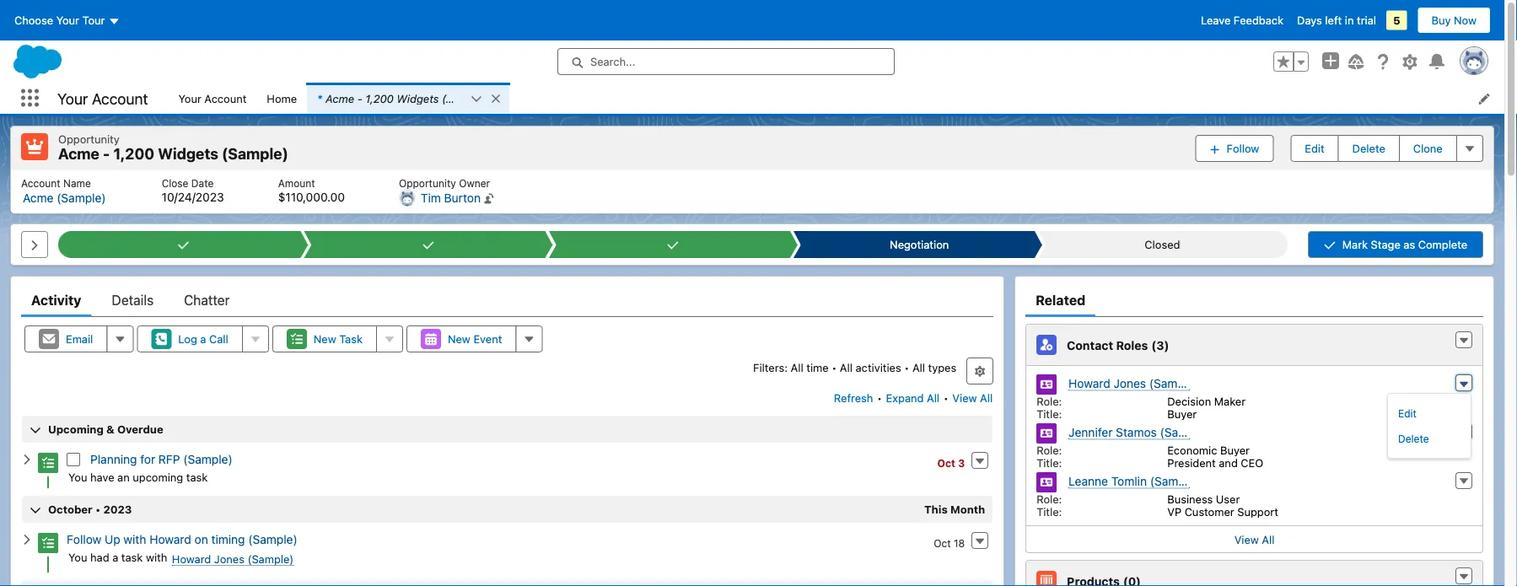 Task type: locate. For each thing, give the bounding box(es) containing it.
account
[[92, 89, 148, 107], [204, 92, 247, 105], [21, 177, 60, 189]]

1,200
[[365, 92, 394, 105], [113, 145, 154, 163]]

0 horizontal spatial jones
[[214, 552, 245, 565]]

2 vertical spatial title:
[[1037, 505, 1062, 518]]

1 vertical spatial title:
[[1037, 456, 1062, 469]]

1 vertical spatial buyer
[[1220, 444, 1250, 456]]

3
[[958, 457, 965, 469]]

0 vertical spatial task image
[[38, 453, 58, 473]]

clone button
[[1399, 135, 1457, 162]]

task image down upcoming on the left bottom of page
[[38, 453, 58, 473]]

1 vertical spatial role:
[[1037, 444, 1062, 456]]

in
[[1345, 14, 1354, 27]]

oct left 18
[[934, 537, 951, 549]]

list
[[168, 83, 1504, 114], [11, 170, 1493, 213]]

0 vertical spatial -
[[357, 92, 362, 105]]

1 vertical spatial with
[[146, 551, 167, 563]]

account left home link
[[204, 92, 247, 105]]

new inside 'button'
[[314, 333, 336, 345]]

howard jones (sample) link down timing
[[172, 552, 294, 566]]

1 you from the top
[[68, 471, 87, 483]]

vp
[[1167, 505, 1181, 518]]

1 role: from the top
[[1037, 395, 1062, 407]]

1 horizontal spatial a
[[200, 333, 206, 345]]

new for new event
[[448, 333, 470, 345]]

1 title: from the top
[[1037, 407, 1062, 420]]

1 horizontal spatial view all link
[[1026, 525, 1482, 552]]

2 vertical spatial opportunity
[[399, 177, 456, 189]]

1 horizontal spatial 1,200
[[365, 92, 394, 105]]

task image
[[38, 453, 58, 473], [38, 533, 58, 553]]

choose your tour
[[14, 14, 105, 27]]

left
[[1325, 14, 1342, 27]]

1 vertical spatial text default image
[[1458, 571, 1470, 583]]

list for your account link
[[11, 170, 1493, 213]]

0 vertical spatial task
[[186, 471, 208, 483]]

1 vertical spatial acme
[[58, 145, 99, 163]]

(sample) inside account name acme (sample)
[[57, 191, 106, 205]]

1 vertical spatial widgets
[[158, 145, 218, 163]]

acme inside "opportunity acme - 1,200 widgets (sample)"
[[58, 145, 99, 163]]

time
[[806, 361, 829, 374]]

task image for you have an upcoming task
[[38, 453, 58, 473]]

acme for acme - 1,200 widgets (sample)
[[58, 145, 99, 163]]

upcoming
[[133, 471, 183, 483]]

contact
[[1067, 338, 1113, 352]]

opportunity for acme
[[58, 132, 119, 145]]

upcoming & overdue button
[[22, 416, 993, 443]]

details
[[112, 292, 154, 308]]

1 horizontal spatial task
[[186, 471, 208, 483]]

view all link down support at the bottom
[[1026, 525, 1482, 552]]

opportunity
[[498, 92, 560, 105], [58, 132, 119, 145], [399, 177, 456, 189]]

0 horizontal spatial 1,200
[[113, 145, 154, 163]]

(3)
[[1151, 338, 1169, 352]]

1 horizontal spatial jones
[[1114, 376, 1146, 390]]

widgets up the close
[[158, 145, 218, 163]]

your down choose your tour dropdown button
[[57, 89, 88, 107]]

2 title: from the top
[[1037, 456, 1062, 469]]

0 vertical spatial acme
[[326, 92, 354, 105]]

days
[[1297, 14, 1322, 27]]

0 vertical spatial title:
[[1037, 407, 1062, 420]]

details link
[[112, 283, 154, 317]]

1 vertical spatial howard jones (sample) link
[[172, 552, 294, 566]]

follow for follow up with howard on timing (sample)
[[67, 533, 101, 547]]

group
[[1273, 51, 1309, 72]]

1 task image from the top
[[38, 453, 58, 473]]

oct for you have an upcoming task
[[937, 457, 955, 469]]

october
[[48, 503, 93, 516]]

a right log
[[200, 333, 206, 345]]

0 vertical spatial opportunity
[[498, 92, 560, 105]]

account up "opportunity acme - 1,200 widgets (sample)"
[[92, 89, 148, 107]]

tomlin
[[1111, 474, 1147, 488]]

0 horizontal spatial acme
[[23, 191, 53, 205]]

title: down leanne tomlin (sample) icon
[[1037, 505, 1062, 518]]

(sample) inside you had a task with howard jones (sample)
[[248, 552, 294, 565]]

0 vertical spatial view all link
[[951, 385, 994, 412]]

a
[[200, 333, 206, 345], [112, 551, 118, 563]]

activity
[[31, 292, 81, 308]]

1 horizontal spatial widgets
[[397, 92, 439, 105]]

with inside you had a task with howard jones (sample)
[[146, 551, 167, 563]]

negotiation
[[890, 238, 949, 251]]

jones down timing
[[214, 552, 245, 565]]

jones down "roles"
[[1114, 376, 1146, 390]]

• right activities on the right of the page
[[904, 361, 909, 374]]

0 horizontal spatial new
[[314, 333, 336, 345]]

opportunity right the |
[[498, 92, 560, 105]]

task right upcoming
[[186, 471, 208, 483]]

title: up leanne tomlin (sample) icon
[[1037, 456, 1062, 469]]

your account down tour
[[57, 89, 148, 107]]

- up account name acme (sample)
[[103, 145, 110, 163]]

- inside "opportunity acme - 1,200 widgets (sample)"
[[103, 145, 110, 163]]

a right had
[[112, 551, 118, 563]]

1 vertical spatial opportunity
[[58, 132, 119, 145]]

howard inside contact roles element
[[1069, 376, 1110, 390]]

new left "task"
[[314, 333, 336, 345]]

2 new from the left
[[448, 333, 470, 345]]

text default image
[[490, 93, 502, 105], [471, 93, 482, 105], [1458, 335, 1470, 347], [21, 534, 33, 546]]

all down support at the bottom
[[1262, 533, 1275, 546]]

follow up had
[[67, 533, 101, 547]]

tab list
[[21, 283, 994, 317]]

1 new from the left
[[314, 333, 336, 345]]

name
[[63, 177, 91, 189]]

1 vertical spatial howard
[[149, 533, 191, 547]]

role: for jennifer
[[1037, 444, 1062, 456]]

0 vertical spatial follow
[[1227, 142, 1259, 155]]

1 horizontal spatial opportunity
[[399, 177, 456, 189]]

1 horizontal spatial your account
[[178, 92, 247, 105]]

all left types
[[912, 361, 925, 374]]

task image down the october
[[38, 533, 58, 553]]

a inside you had a task with howard jones (sample)
[[112, 551, 118, 563]]

your account link
[[168, 83, 257, 114]]

opportunity up tim
[[399, 177, 456, 189]]

0 horizontal spatial -
[[103, 145, 110, 163]]

all left howard jones (sample) icon
[[980, 392, 993, 404]]

your left tour
[[56, 14, 79, 27]]

feedback
[[1234, 14, 1283, 27]]

acme (sample) link
[[23, 191, 106, 206]]

rfp
[[158, 453, 180, 467]]

1 vertical spatial jones
[[214, 552, 245, 565]]

role: down jennifer stamos (sample) image
[[1037, 492, 1062, 505]]

- for acme - 1,200 widgets (sample)
[[103, 145, 110, 163]]

1 horizontal spatial view
[[1234, 533, 1259, 546]]

opportunity up name
[[58, 132, 119, 145]]

follow for follow
[[1227, 142, 1259, 155]]

text default image inside products "element"
[[1458, 571, 1470, 583]]

0 vertical spatial howard jones (sample) link
[[1069, 376, 1199, 391]]

1 vertical spatial follow
[[67, 533, 101, 547]]

0 horizontal spatial opportunity
[[58, 132, 119, 145]]

• right time
[[832, 361, 837, 374]]

0 horizontal spatial buyer
[[1167, 407, 1197, 420]]

2 horizontal spatial opportunity
[[498, 92, 560, 105]]

2 vertical spatial acme
[[23, 191, 53, 205]]

howard jones (sample) link down "roles"
[[1069, 376, 1199, 391]]

title:
[[1037, 407, 1062, 420], [1037, 456, 1062, 469], [1037, 505, 1062, 518]]

3 role: from the top
[[1037, 492, 1062, 505]]

0 horizontal spatial widgets
[[158, 145, 218, 163]]

1 vertical spatial view
[[1234, 533, 1259, 546]]

- inside list item
[[357, 92, 362, 105]]

account up acme (sample) link
[[21, 177, 60, 189]]

view down types
[[952, 392, 977, 404]]

owner
[[459, 177, 490, 189]]

1,200 inside "opportunity acme - 1,200 widgets (sample)"
[[113, 145, 154, 163]]

task right had
[[121, 551, 143, 563]]

0 vertical spatial howard
[[1069, 376, 1110, 390]]

howard down the contact
[[1069, 376, 1110, 390]]

title: for howard
[[1037, 407, 1062, 420]]

text default image
[[21, 454, 33, 466], [1458, 571, 1470, 583]]

2 horizontal spatial account
[[204, 92, 247, 105]]

1 vertical spatial a
[[112, 551, 118, 563]]

1 horizontal spatial new
[[448, 333, 470, 345]]

1 vertical spatial task
[[121, 551, 143, 563]]

0 vertical spatial text default image
[[21, 454, 33, 466]]

1 horizontal spatial account
[[92, 89, 148, 107]]

0 vertical spatial role:
[[1037, 395, 1062, 407]]

choose your tour button
[[13, 7, 121, 34]]

your up "opportunity acme - 1,200 widgets (sample)"
[[178, 92, 201, 105]]

• down types
[[943, 392, 948, 404]]

you inside you had a task with howard jones (sample)
[[68, 551, 87, 563]]

role: up leanne tomlin (sample) icon
[[1037, 444, 1062, 456]]

2 role: from the top
[[1037, 444, 1062, 456]]

you left have
[[68, 471, 87, 483]]

your
[[56, 14, 79, 27], [57, 89, 88, 107], [178, 92, 201, 105]]

list containing your account
[[168, 83, 1504, 114]]

2 vertical spatial howard
[[172, 552, 211, 565]]

1 vertical spatial task image
[[38, 533, 58, 553]]

jennifer stamos (sample) link
[[1069, 425, 1209, 440]]

leanne tomlin (sample)
[[1069, 474, 1199, 488]]

types
[[928, 361, 956, 374]]

acme inside account name acme (sample)
[[23, 191, 53, 205]]

1 vertical spatial 1,200
[[113, 145, 154, 163]]

jones
[[1114, 376, 1146, 390], [214, 552, 245, 565]]

2 vertical spatial role:
[[1037, 492, 1062, 505]]

you for you have an upcoming task
[[68, 471, 87, 483]]

1 horizontal spatial buyer
[[1220, 444, 1250, 456]]

follow inside button
[[1227, 142, 1259, 155]]

your account up "opportunity acme - 1,200 widgets (sample)"
[[178, 92, 247, 105]]

widgets left the |
[[397, 92, 439, 105]]

1 vertical spatial -
[[103, 145, 110, 163]]

task
[[186, 471, 208, 483], [121, 551, 143, 563]]

oct left 3
[[937, 457, 955, 469]]

acme right *
[[326, 92, 354, 105]]

2 task image from the top
[[38, 533, 58, 553]]

0 vertical spatial you
[[68, 471, 87, 483]]

negotiation link
[[801, 231, 1035, 258]]

view inside view all link
[[1234, 533, 1259, 546]]

search... button
[[557, 48, 895, 75]]

10/24/2023
[[162, 190, 224, 204]]

leave feedback
[[1201, 14, 1283, 27]]

expand
[[886, 392, 924, 404]]

0 vertical spatial list
[[168, 83, 1504, 114]]

list item
[[307, 83, 560, 114]]

0 vertical spatial 1,200
[[365, 92, 394, 105]]

log a call
[[178, 333, 228, 345]]

0 horizontal spatial account
[[21, 177, 60, 189]]

1 horizontal spatial acme
[[58, 145, 99, 163]]

related
[[1036, 292, 1085, 308]]

list containing 10/24/2023
[[11, 170, 1493, 213]]

1 horizontal spatial follow
[[1227, 142, 1259, 155]]

0 vertical spatial jones
[[1114, 376, 1146, 390]]

- right *
[[357, 92, 362, 105]]

0 vertical spatial a
[[200, 333, 206, 345]]

1 horizontal spatial -
[[357, 92, 362, 105]]

2 you from the top
[[68, 551, 87, 563]]

stamos
[[1116, 425, 1157, 439]]

0 horizontal spatial a
[[112, 551, 118, 563]]

follow left edit button
[[1227, 142, 1259, 155]]

tour
[[82, 14, 105, 27]]

oct 3
[[937, 457, 965, 469]]

task image for you had a task with
[[38, 533, 58, 553]]

1 horizontal spatial text default image
[[1458, 571, 1470, 583]]

howard
[[1069, 376, 1110, 390], [149, 533, 191, 547], [172, 552, 211, 565]]

economic
[[1167, 444, 1217, 456]]

search...
[[590, 55, 635, 68]]

all right the expand
[[927, 392, 939, 404]]

closed
[[1145, 238, 1180, 251]]

widgets inside "opportunity acme - 1,200 widgets (sample)"
[[158, 145, 218, 163]]

view all
[[1234, 533, 1275, 546]]

acme down opportunity image
[[23, 191, 53, 205]]

upcoming & overdue
[[48, 423, 163, 436]]

3 title: from the top
[[1037, 505, 1062, 518]]

howard down follow up with howard on timing (sample)
[[172, 552, 211, 565]]

you left had
[[68, 551, 87, 563]]

complete
[[1418, 238, 1467, 251]]

new inside button
[[448, 333, 470, 345]]

0 vertical spatial view
[[952, 392, 977, 404]]

view all link
[[951, 385, 994, 412], [1026, 525, 1482, 552]]

0 horizontal spatial follow
[[67, 533, 101, 547]]

list item containing *
[[307, 83, 560, 114]]

1 vertical spatial list
[[11, 170, 1493, 213]]

view all link down types
[[951, 385, 994, 412]]

1 vertical spatial you
[[68, 551, 87, 563]]

new left event
[[448, 333, 470, 345]]

account inside your account link
[[204, 92, 247, 105]]

delete button
[[1338, 135, 1400, 162]]

business user
[[1167, 492, 1240, 505]]

howard up you had a task with howard jones (sample)
[[149, 533, 191, 547]]

0 vertical spatial oct
[[937, 457, 955, 469]]

with down follow up with howard on timing (sample)
[[146, 551, 167, 563]]

oct 18
[[934, 537, 965, 549]]

opportunity owner
[[399, 177, 490, 189]]

0 horizontal spatial task
[[121, 551, 143, 563]]

jennifer
[[1069, 425, 1113, 439]]

view down support at the bottom
[[1234, 533, 1259, 546]]

howard jones (sample)
[[1069, 376, 1199, 390]]

role: up jennifer stamos (sample) image
[[1037, 395, 1062, 407]]

acme up name
[[58, 145, 99, 163]]

as
[[1403, 238, 1415, 251]]

1 vertical spatial oct
[[934, 537, 951, 549]]

0 vertical spatial widgets
[[397, 92, 439, 105]]

tab list containing activity
[[21, 283, 994, 317]]

opportunity inside "opportunity acme - 1,200 widgets (sample)"
[[58, 132, 119, 145]]

economic buyer
[[1167, 444, 1250, 456]]

with right up
[[123, 533, 146, 547]]

all
[[791, 361, 803, 374], [840, 361, 853, 374], [912, 361, 925, 374], [927, 392, 939, 404], [980, 392, 993, 404], [1262, 533, 1275, 546]]

view
[[952, 392, 977, 404], [1234, 533, 1259, 546]]

filters: all time • all activities • all types
[[753, 361, 956, 374]]

2 horizontal spatial acme
[[326, 92, 354, 105]]

upcoming
[[48, 423, 104, 436]]

title: up jennifer stamos (sample) image
[[1037, 407, 1062, 420]]

president
[[1167, 456, 1216, 469]]



Task type: describe. For each thing, give the bounding box(es) containing it.
month
[[950, 503, 985, 516]]

refresh • expand all • view all
[[834, 392, 993, 404]]

opportunity for owner
[[399, 177, 456, 189]]

amount $110,000.00
[[278, 177, 345, 204]]

buy now
[[1431, 14, 1477, 27]]

this month
[[924, 503, 985, 516]]

planning
[[90, 453, 137, 467]]

log
[[178, 333, 197, 345]]

(sample) inside "opportunity acme - 1,200 widgets (sample)"
[[222, 145, 288, 163]]

howard inside you had a task with howard jones (sample)
[[172, 552, 211, 565]]

user
[[1216, 492, 1240, 505]]

call
[[209, 333, 228, 345]]

jones inside you had a task with howard jones (sample)
[[214, 552, 245, 565]]

now
[[1454, 14, 1477, 27]]

you for you had a task with howard jones (sample)
[[68, 551, 87, 563]]

chatter link
[[184, 283, 230, 317]]

ceo
[[1241, 456, 1263, 469]]

business
[[1167, 492, 1213, 505]]

an
[[117, 471, 130, 483]]

account name acme (sample)
[[21, 177, 106, 205]]

log a call button
[[137, 325, 243, 352]]

up
[[105, 533, 120, 547]]

buy now button
[[1417, 7, 1491, 34]]

follow up with howard on timing (sample)
[[67, 533, 297, 547]]

a inside button
[[200, 333, 206, 345]]

your inside your account link
[[178, 92, 201, 105]]

activity link
[[31, 283, 81, 317]]

home link
[[257, 83, 307, 114]]

buy
[[1431, 14, 1451, 27]]

mark stage as complete button
[[1308, 231, 1483, 258]]

oct for you had a task with
[[934, 537, 951, 549]]

task inside you had a task with howard jones (sample)
[[121, 551, 143, 563]]

choose
[[14, 14, 53, 27]]

new task button
[[272, 325, 377, 352]]

customer
[[1185, 505, 1234, 518]]

0 horizontal spatial view all link
[[951, 385, 994, 412]]

expand all button
[[885, 385, 940, 412]]

jennifer stamos (sample) image
[[1037, 423, 1057, 444]]

you had a task with howard jones (sample)
[[68, 551, 294, 565]]

products element
[[1026, 560, 1483, 586]]

email
[[66, 333, 93, 345]]

0 horizontal spatial view
[[952, 392, 977, 404]]

• left 2023
[[95, 503, 101, 516]]

decision maker
[[1167, 395, 1246, 407]]

closed link
[[1045, 231, 1279, 258]]

new task
[[314, 333, 363, 345]]

role: for howard
[[1037, 395, 1062, 407]]

0 vertical spatial with
[[123, 533, 146, 547]]

all inside contact roles element
[[1262, 533, 1275, 546]]

you have an upcoming task
[[68, 471, 208, 483]]

2023
[[103, 503, 132, 516]]

widgets for acme - 1,200 widgets (sample) | opportunity
[[397, 92, 439, 105]]

roles
[[1116, 338, 1148, 352]]

home
[[267, 92, 297, 105]]

opportunity image
[[21, 133, 48, 160]]

widgets for acme - 1,200 widgets (sample)
[[158, 145, 218, 163]]

18
[[954, 537, 965, 549]]

0 horizontal spatial text default image
[[21, 454, 33, 466]]

decision
[[1167, 395, 1211, 407]]

clone
[[1413, 142, 1443, 155]]

maker
[[1214, 395, 1246, 407]]

&
[[106, 423, 114, 436]]

delete
[[1352, 142, 1385, 155]]

$110,000.00
[[278, 190, 345, 204]]

refresh
[[834, 392, 873, 404]]

your inside choose your tour dropdown button
[[56, 14, 79, 27]]

had
[[90, 551, 109, 563]]

overdue
[[117, 423, 163, 436]]

(sample) inside list item
[[442, 92, 488, 105]]

|
[[491, 92, 495, 105]]

role: for leanne
[[1037, 492, 1062, 505]]

mark stage as complete
[[1342, 238, 1467, 251]]

follow button
[[1195, 135, 1274, 162]]

acme for acme - 1,200 widgets (sample) | opportunity
[[326, 92, 354, 105]]

- for acme - 1,200 widgets (sample) | opportunity
[[357, 92, 362, 105]]

0 vertical spatial buyer
[[1167, 407, 1197, 420]]

list for 'leave feedback' link on the top
[[168, 83, 1504, 114]]

title: for jennifer
[[1037, 456, 1062, 469]]

event
[[473, 333, 502, 345]]

path options list box
[[58, 231, 1288, 258]]

date
[[191, 177, 214, 189]]

1 vertical spatial view all link
[[1026, 525, 1482, 552]]

trial
[[1357, 14, 1376, 27]]

0 horizontal spatial your account
[[57, 89, 148, 107]]

1,200 for acme - 1,200 widgets (sample) | opportunity
[[365, 92, 394, 105]]

tim
[[421, 191, 441, 205]]

0 horizontal spatial howard jones (sample) link
[[172, 552, 294, 566]]

howard jones (sample) image
[[1037, 374, 1057, 395]]

on
[[194, 533, 208, 547]]

opportunity acme - 1,200 widgets (sample)
[[58, 132, 288, 163]]

1 horizontal spatial howard jones (sample) link
[[1069, 376, 1199, 391]]

all left time
[[791, 361, 803, 374]]

tim burton link
[[421, 191, 481, 206]]

1,200 for acme - 1,200 widgets (sample)
[[113, 145, 154, 163]]

all right time
[[840, 361, 853, 374]]

email button
[[24, 325, 107, 352]]

october  •  2023
[[48, 503, 132, 516]]

amount
[[278, 177, 315, 189]]

follow up with howard on timing (sample) link
[[67, 533, 297, 547]]

this
[[924, 503, 948, 516]]

leanne
[[1069, 474, 1108, 488]]

• left the expand
[[877, 392, 882, 404]]

account inside account name acme (sample)
[[21, 177, 60, 189]]

new for new task
[[314, 333, 336, 345]]

chatter
[[184, 292, 230, 308]]

title: for leanne
[[1037, 505, 1062, 518]]

leanne tomlin (sample) image
[[1037, 472, 1057, 492]]

and
[[1219, 456, 1238, 469]]

jones inside contact roles element
[[1114, 376, 1146, 390]]

edit button
[[1290, 135, 1339, 162]]

refresh button
[[833, 385, 874, 412]]

related link
[[1036, 283, 1085, 317]]

leave
[[1201, 14, 1231, 27]]

planning for rfp (sample) link
[[90, 453, 233, 467]]

contact roles (3)
[[1067, 338, 1169, 352]]

contact roles element
[[1026, 324, 1483, 553]]



Task type: vqa. For each thing, say whether or not it's contained in the screenshot.
the topmost Buyer
yes



